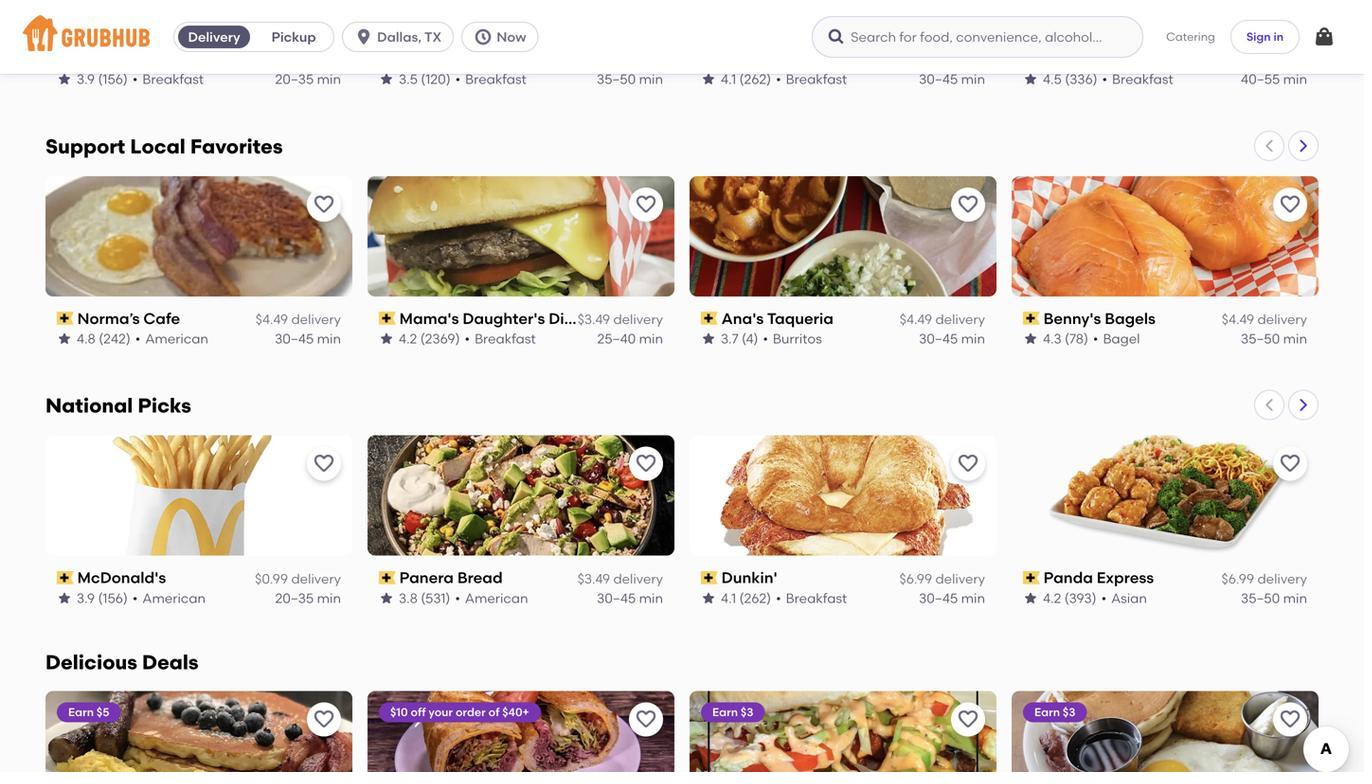Task type: describe. For each thing, give the bounding box(es) containing it.
• bagel
[[1093, 331, 1140, 347]]

sign in
[[1247, 30, 1284, 43]]

20–35 min for panda
[[275, 590, 341, 606]]

panera bread
[[400, 569, 503, 587]]

star icon image for norma's cafe
[[57, 331, 72, 346]]

speed burger and and more logo image
[[690, 691, 997, 772]]

cracker
[[1044, 50, 1104, 68]]

earn $5
[[68, 705, 109, 719]]

panda express
[[1044, 569, 1154, 587]]

local
[[130, 134, 186, 158]]

panera
[[400, 569, 454, 587]]

$40+
[[502, 705, 529, 719]]

3.8
[[399, 590, 418, 606]]

• burritos
[[763, 331, 822, 347]]

caret left icon image for national picks
[[1262, 398, 1277, 413]]

american for local
[[145, 331, 208, 347]]

35–50 min for support local favorites
[[1241, 331, 1307, 347]]

• for mcdonald's
[[133, 590, 138, 606]]

support
[[45, 134, 125, 158]]

(531)
[[421, 590, 450, 606]]

diner
[[549, 309, 589, 328]]

min for benny's bagels
[[1283, 331, 1307, 347]]

benny's
[[1044, 309, 1101, 328]]

1 mcdonald's from the top
[[77, 50, 166, 68]]

min for ana's taqueria
[[961, 331, 985, 347]]

2 dunkin' from the top
[[722, 569, 778, 587]]

now button
[[462, 22, 546, 52]]

1 dunkin' from the top
[[722, 50, 778, 68]]

$10 off your order of $40+
[[390, 705, 529, 719]]

star icon image for dunkin'
[[701, 591, 716, 606]]

order
[[456, 705, 486, 719]]

star icon image for mama's daughter's diner
[[379, 331, 394, 346]]

of
[[488, 705, 500, 719]]

cracker barrel
[[1044, 50, 1153, 68]]

delivery for mcdonald's
[[291, 571, 341, 587]]

ana's
[[722, 309, 764, 328]]

subscription pass image for dunkin'
[[701, 571, 718, 585]]

star icon image for ana's taqueria
[[701, 331, 716, 346]]

4.3
[[1043, 331, 1062, 347]]

ihop
[[400, 50, 438, 68]]

3.8 (531)
[[399, 590, 450, 606]]

dallas, tx button
[[342, 22, 462, 52]]

subscription pass image for benny's bagels
[[1023, 312, 1040, 325]]

4.1 (262) for cracker barrel
[[721, 71, 771, 87]]

deals
[[142, 650, 199, 675]]

bread
[[457, 569, 503, 587]]

3 svg image from the left
[[827, 27, 846, 46]]

now
[[497, 29, 526, 45]]

mcdonald's logo image
[[45, 435, 352, 556]]

(78)
[[1065, 331, 1089, 347]]

catering button
[[1153, 15, 1229, 58]]

30–45 min for cracker barrel
[[919, 71, 985, 87]]

$6.99 delivery for cracker barrel
[[1222, 52, 1307, 68]]

star icon image for benny's bagels
[[1023, 331, 1038, 346]]

norma's cafe
[[77, 309, 180, 328]]

subscription pass image for ana's taqueria
[[701, 312, 718, 325]]

subscription pass image for panera bread
[[379, 571, 396, 585]]

benny's bagels logo image
[[1012, 176, 1319, 296]]

mama's daughter's diner
[[400, 309, 589, 328]]

• for norma's cafe
[[135, 331, 141, 347]]

catering
[[1166, 30, 1215, 43]]

star icon image for cracker barrel
[[1023, 72, 1038, 87]]

norma's cafe logo image
[[45, 176, 352, 296]]

0 vertical spatial 35–50
[[597, 71, 636, 87]]

mama's daughter's diner logo image
[[368, 176, 675, 296]]

• for cracker barrel
[[1102, 71, 1108, 87]]

subscription pass image for mcdonald's
[[57, 571, 74, 585]]

30–45 for cracker barrel
[[919, 71, 958, 87]]

20–35 min for cracker
[[275, 71, 341, 87]]

earn for speed burger and and more logo
[[712, 705, 738, 719]]

25–40
[[597, 331, 636, 347]]

pickup
[[272, 29, 316, 45]]

caret right icon image for national picks
[[1296, 398, 1311, 413]]

taqueria
[[767, 309, 834, 328]]

norma's
[[77, 309, 140, 328]]

delivery button
[[174, 22, 254, 52]]

• for panera bread
[[455, 590, 460, 606]]

min for norma's cafe
[[317, 331, 341, 347]]

40–55
[[1241, 71, 1280, 87]]

bagels
[[1105, 309, 1156, 328]]

$5.49
[[577, 52, 610, 68]]

ana's taqueria
[[722, 309, 834, 328]]

30–45 min for benny's bagels
[[919, 331, 985, 347]]

sign in button
[[1231, 20, 1300, 54]]

(262) for panda
[[739, 590, 771, 606]]

national
[[45, 394, 133, 418]]

subscription pass image for norma's cafe
[[57, 312, 74, 325]]

40–55 min
[[1241, 71, 1307, 87]]

3.9 (156) for cracker barrel
[[77, 71, 128, 87]]

(156) for panda
[[98, 590, 128, 606]]

panda express logo image
[[1012, 435, 1319, 556]]

bagel
[[1103, 331, 1140, 347]]

delicious deals
[[45, 650, 199, 675]]

4.2 (393)
[[1043, 590, 1097, 606]]

$0.99 delivery for cracker barrel
[[255, 52, 341, 68]]

asian
[[1111, 590, 1147, 606]]

• for panda express
[[1101, 590, 1107, 606]]

$4.49 delivery for benny's bagels
[[1222, 311, 1307, 327]]

save this restaurant image for norma's cafe
[[313, 193, 335, 216]]

$3.49 delivery for support local favorites
[[578, 311, 663, 327]]

subscription pass image for panda express
[[1023, 571, 1040, 585]]

pickup button
[[254, 22, 334, 52]]

daughter's
[[463, 309, 545, 328]]

$6.99 delivery for panda express
[[1222, 571, 1307, 587]]

dallas,
[[377, 29, 422, 45]]

35–50 min for national picks
[[1241, 590, 1307, 606]]

$6.99 for cracker barrel
[[1222, 52, 1254, 68]]

dallas, tx
[[377, 29, 442, 45]]

• for ana's taqueria
[[763, 331, 768, 347]]

30–45 for benny's bagels
[[919, 331, 958, 347]]

save this restaurant image for benny's bagels
[[1279, 193, 1302, 216]]

$4.49 delivery for ana's taqueria
[[900, 311, 985, 327]]

$4.49 for benny's bagels
[[1222, 311, 1254, 327]]

2 mcdonald's from the top
[[77, 569, 166, 587]]

earn $3 for the faro caffe logo
[[1035, 705, 1076, 719]]

panera bread logo image
[[368, 435, 675, 556]]

main navigation navigation
[[0, 0, 1364, 74]]

4.8 (242)
[[77, 331, 131, 347]]

(120)
[[421, 71, 451, 87]]

• asian
[[1101, 590, 1147, 606]]

caret left icon image for support local favorites
[[1262, 138, 1277, 153]]

30–45 min for panda express
[[919, 590, 985, 606]]

4.8
[[77, 331, 96, 347]]

cafe
[[143, 309, 180, 328]]

in
[[1274, 30, 1284, 43]]

min for mama's daughter's diner
[[639, 331, 663, 347]]

mama's
[[400, 309, 459, 328]]

4.2 (2369)
[[399, 331, 460, 347]]

faro caffe logo image
[[1012, 691, 1319, 772]]

4.2 for panda express
[[1043, 590, 1061, 606]]

4.5
[[1043, 71, 1062, 87]]



Task type: vqa. For each thing, say whether or not it's contained in the screenshot.
$4.49 to the middle
yes



Task type: locate. For each thing, give the bounding box(es) containing it.
2 horizontal spatial $4.49 delivery
[[1222, 311, 1307, 327]]

1 caret left icon image from the top
[[1262, 138, 1277, 153]]

3.9 (156) for panda express
[[77, 590, 128, 606]]

min for cracker barrel
[[1283, 71, 1307, 87]]

min for panda express
[[1283, 590, 1307, 606]]

1 vertical spatial 20–35
[[275, 590, 314, 606]]

4.1 (262) for panda express
[[721, 590, 771, 606]]

1 vertical spatial 35–50
[[1241, 331, 1280, 347]]

4.5 (336)
[[1043, 71, 1098, 87]]

picks
[[138, 394, 191, 418]]

• for mama's daughter's diner
[[465, 331, 470, 347]]

tx
[[424, 29, 442, 45]]

barrel
[[1108, 50, 1153, 68]]

1 vertical spatial 4.1 (262)
[[721, 590, 771, 606]]

20–35 for cracker
[[275, 71, 314, 87]]

support local favorites
[[45, 134, 283, 158]]

• american
[[135, 331, 208, 347], [133, 590, 206, 606], [455, 590, 528, 606]]

2 horizontal spatial $4.49
[[1222, 311, 1254, 327]]

2 (156) from the top
[[98, 590, 128, 606]]

3 earn from the left
[[1035, 705, 1060, 719]]

1 svg image from the left
[[354, 27, 373, 46]]

ana's taqueria logo image
[[690, 176, 997, 296]]

1 vertical spatial caret left icon image
[[1262, 398, 1277, 413]]

1 vertical spatial 3.9 (156)
[[77, 590, 128, 606]]

save this restaurant image for ana's taqueria
[[957, 193, 980, 216]]

1 horizontal spatial $3
[[1063, 705, 1076, 719]]

0 horizontal spatial $4.49
[[256, 311, 288, 327]]

3 $4.49 delivery from the left
[[1222, 311, 1307, 327]]

svg image for now
[[474, 27, 493, 46]]

2 20–35 min from the top
[[275, 590, 341, 606]]

star icon image for panera bread
[[379, 591, 394, 606]]

1 earn $3 from the left
[[712, 705, 754, 719]]

3.5 (120)
[[399, 71, 451, 87]]

0 horizontal spatial earn $3
[[712, 705, 754, 719]]

0 horizontal spatial $4.49 delivery
[[256, 311, 341, 327]]

off
[[411, 705, 426, 719]]

$4.49 for norma's cafe
[[256, 311, 288, 327]]

2 (262) from the top
[[739, 590, 771, 606]]

• american up 'deals'
[[133, 590, 206, 606]]

subscription pass image
[[1023, 52, 1040, 66], [379, 312, 396, 325], [701, 312, 718, 325], [1023, 571, 1040, 585]]

delivery
[[188, 29, 240, 45]]

earn
[[68, 705, 94, 719], [712, 705, 738, 719], [1035, 705, 1060, 719]]

35–50
[[597, 71, 636, 87], [1241, 331, 1280, 347], [1241, 590, 1280, 606]]

1 horizontal spatial 4.2
[[1043, 590, 1061, 606]]

delivery for dunkin'
[[936, 571, 985, 587]]

$6.99 for panda express
[[1222, 571, 1254, 587]]

(156)
[[98, 71, 128, 87], [98, 590, 128, 606]]

3.7
[[721, 331, 739, 347]]

1 caret right icon image from the top
[[1296, 138, 1311, 153]]

0 vertical spatial (156)
[[98, 71, 128, 87]]

3.9 (156)
[[77, 71, 128, 87], [77, 590, 128, 606]]

1 vertical spatial $3.49
[[578, 571, 610, 587]]

• american down cafe
[[135, 331, 208, 347]]

1 horizontal spatial $4.49
[[900, 311, 932, 327]]

20–35 for panda
[[275, 590, 314, 606]]

star icon image for mcdonald's
[[57, 591, 72, 606]]

american
[[145, 331, 208, 347], [142, 590, 206, 606], [465, 590, 528, 606]]

1 horizontal spatial earn
[[712, 705, 738, 719]]

delivery for mama's daughter's diner
[[613, 311, 663, 327]]

$0.99 delivery
[[255, 52, 341, 68], [255, 571, 341, 587]]

min for dunkin'
[[961, 590, 985, 606]]

30–45 for panda express
[[919, 590, 958, 606]]

1 $3.49 from the top
[[578, 311, 610, 327]]

0 vertical spatial dunkin'
[[722, 50, 778, 68]]

2 4.1 from the top
[[721, 590, 736, 606]]

0 vertical spatial 4.1
[[721, 71, 736, 87]]

0 vertical spatial $0.99 delivery
[[255, 52, 341, 68]]

american up 'deals'
[[142, 590, 206, 606]]

4.3 (78)
[[1043, 331, 1089, 347]]

save this restaurant image
[[313, 193, 335, 216], [635, 193, 658, 216], [957, 193, 980, 216], [1279, 193, 1302, 216], [313, 708, 335, 731]]

• for dunkin'
[[776, 590, 781, 606]]

0 horizontal spatial svg image
[[354, 27, 373, 46]]

3.9 for panda express
[[77, 590, 95, 606]]

(2369)
[[420, 331, 460, 347]]

min for mcdonald's
[[317, 590, 341, 606]]

3.9 up the "delicious"
[[77, 590, 95, 606]]

1 $0.99 from the top
[[255, 52, 288, 68]]

burritos
[[773, 331, 822, 347]]

1 (262) from the top
[[739, 71, 771, 87]]

$4.49 delivery
[[256, 311, 341, 327], [900, 311, 985, 327], [1222, 311, 1307, 327]]

35–50 for support local favorites
[[1241, 331, 1280, 347]]

1 vertical spatial $0.99
[[255, 571, 288, 587]]

2 vertical spatial 35–50 min
[[1241, 590, 1307, 606]]

1 3.9 (156) from the top
[[77, 71, 128, 87]]

3.5
[[399, 71, 418, 87]]

4.2
[[399, 331, 417, 347], [1043, 590, 1061, 606]]

svg image inside dallas, tx button
[[354, 27, 373, 46]]

2 $4.49 delivery from the left
[[900, 311, 985, 327]]

svg image for dallas, tx
[[354, 27, 373, 46]]

$0.99 for cracker
[[255, 52, 288, 68]]

2 horizontal spatial svg image
[[827, 27, 846, 46]]

(262)
[[739, 71, 771, 87], [739, 590, 771, 606]]

25–40 min
[[597, 331, 663, 347]]

2 earn from the left
[[712, 705, 738, 719]]

4.1 for cracker barrel
[[721, 71, 736, 87]]

delivery for cracker barrel
[[1258, 52, 1307, 68]]

$3.49 delivery
[[578, 311, 663, 327], [578, 571, 663, 587]]

1 vertical spatial 35–50 min
[[1241, 331, 1307, 347]]

Search for food, convenience, alcohol... search field
[[812, 16, 1144, 58]]

3 $4.49 from the left
[[1222, 311, 1254, 327]]

0 vertical spatial mcdonald's
[[77, 50, 166, 68]]

delivery for ana's taqueria
[[936, 311, 985, 327]]

svg image
[[354, 27, 373, 46], [474, 27, 493, 46], [827, 27, 846, 46]]

caret left icon image
[[1262, 138, 1277, 153], [1262, 398, 1277, 413]]

0 vertical spatial 20–35 min
[[275, 71, 341, 87]]

svg image inside now button
[[474, 27, 493, 46]]

1 $0.99 delivery from the top
[[255, 52, 341, 68]]

0 vertical spatial 3.9 (156)
[[77, 71, 128, 87]]

$4.49 delivery for norma's cafe
[[256, 311, 341, 327]]

1 3.9 from the top
[[77, 71, 95, 87]]

2 $3.49 delivery from the top
[[578, 571, 663, 587]]

delivery for norma's cafe
[[291, 311, 341, 327]]

1 (156) from the top
[[98, 71, 128, 87]]

2 3.9 (156) from the top
[[77, 590, 128, 606]]

1 vertical spatial 3.9
[[77, 590, 95, 606]]

$3 for speed burger and and more logo
[[741, 705, 754, 719]]

0 vertical spatial 4.1 (262)
[[721, 71, 771, 87]]

caret right icon image for support local favorites
[[1296, 138, 1311, 153]]

(156) up support
[[98, 71, 128, 87]]

• american down "bread" at bottom
[[455, 590, 528, 606]]

2 caret left icon image from the top
[[1262, 398, 1277, 413]]

3.9 (156) up support
[[77, 71, 128, 87]]

$4.49 for ana's taqueria
[[900, 311, 932, 327]]

1 vertical spatial mcdonald's
[[77, 569, 166, 587]]

30–45 min
[[919, 71, 985, 87], [275, 331, 341, 347], [919, 331, 985, 347], [597, 590, 663, 606], [919, 590, 985, 606]]

0 horizontal spatial earn
[[68, 705, 94, 719]]

35–50 for national picks
[[1241, 590, 1280, 606]]

$3.49 for national picks
[[578, 571, 610, 587]]

1 vertical spatial (262)
[[739, 590, 771, 606]]

$6.99 delivery
[[900, 52, 985, 68], [1222, 52, 1307, 68], [900, 571, 985, 587], [1222, 571, 1307, 587]]

$6.99 for dunkin'
[[900, 571, 932, 587]]

american down "bread" at bottom
[[465, 590, 528, 606]]

2 svg image from the left
[[474, 27, 493, 46]]

1 horizontal spatial earn $3
[[1035, 705, 1076, 719]]

subscription pass image for mama's daughter's diner
[[379, 312, 396, 325]]

0 vertical spatial $0.99
[[255, 52, 288, 68]]

2 $3.49 from the top
[[578, 571, 610, 587]]

1 vertical spatial 4.1
[[721, 590, 736, 606]]

2 $0.99 from the top
[[255, 571, 288, 587]]

earn for the faro caffe logo
[[1035, 705, 1060, 719]]

subscription pass image
[[57, 312, 74, 325], [1023, 312, 1040, 325], [57, 571, 74, 585], [379, 571, 396, 585], [701, 571, 718, 585]]

(156) for cracker
[[98, 71, 128, 87]]

0 vertical spatial caret right icon image
[[1296, 138, 1311, 153]]

$3.49 delivery for national picks
[[578, 571, 663, 587]]

delicious
[[45, 650, 137, 675]]

min
[[317, 71, 341, 87], [639, 71, 663, 87], [961, 71, 985, 87], [1283, 71, 1307, 87], [317, 331, 341, 347], [639, 331, 663, 347], [961, 331, 985, 347], [1283, 331, 1307, 347], [317, 590, 341, 606], [639, 590, 663, 606], [961, 590, 985, 606], [1283, 590, 1307, 606]]

0 vertical spatial (262)
[[739, 71, 771, 87]]

2 earn $3 from the left
[[1035, 705, 1076, 719]]

$0.99 delivery for panda express
[[255, 571, 341, 587]]

earn $3 for speed burger and and more logo
[[712, 705, 754, 719]]

1 vertical spatial (156)
[[98, 590, 128, 606]]

your
[[429, 705, 453, 719]]

1 vertical spatial caret right icon image
[[1296, 398, 1311, 413]]

delivery for panera bread
[[613, 571, 663, 587]]

3.9
[[77, 71, 95, 87], [77, 590, 95, 606]]

star icon image for panda express
[[1023, 591, 1038, 606]]

mcdonald's up local
[[77, 50, 166, 68]]

1 vertical spatial $0.99 delivery
[[255, 571, 341, 587]]

$3.49 for support local favorites
[[578, 311, 610, 327]]

yolk- one arts plaza logo image
[[45, 691, 352, 772]]

$5
[[97, 705, 109, 719]]

earn for yolk- one arts plaza logo
[[68, 705, 94, 719]]

1 4.1 (262) from the top
[[721, 71, 771, 87]]

1 $3 from the left
[[741, 705, 754, 719]]

0 vertical spatial 20–35
[[275, 71, 314, 87]]

express
[[1097, 569, 1154, 587]]

1 $4.49 from the left
[[256, 311, 288, 327]]

panda
[[1044, 569, 1093, 587]]

$10
[[390, 705, 408, 719]]

(156) up delicious deals
[[98, 590, 128, 606]]

american for picks
[[142, 590, 206, 606]]

1 vertical spatial 4.2
[[1043, 590, 1061, 606]]

30–45
[[919, 71, 958, 87], [275, 331, 314, 347], [919, 331, 958, 347], [597, 590, 636, 606], [919, 590, 958, 606]]

subscription pass image left panda
[[1023, 571, 1040, 585]]

0 vertical spatial $3.49
[[578, 311, 610, 327]]

(4)
[[742, 331, 758, 347]]

national picks
[[45, 394, 191, 418]]

(336)
[[1065, 71, 1098, 87]]

2 $4.49 from the left
[[900, 311, 932, 327]]

4.1 for panda express
[[721, 590, 736, 606]]

(262) for cracker
[[739, 71, 771, 87]]

min for panera bread
[[639, 590, 663, 606]]

1 vertical spatial $3.49 delivery
[[578, 571, 663, 587]]

1 vertical spatial 20–35 min
[[275, 590, 341, 606]]

mcdonald's up delicious deals
[[77, 569, 166, 587]]

$5.49 delivery
[[577, 52, 663, 68]]

subscription pass image left mama's
[[379, 312, 396, 325]]

save this restaurant image
[[313, 453, 335, 475], [635, 453, 658, 475], [957, 453, 980, 475], [1279, 453, 1302, 475], [635, 708, 658, 731], [957, 708, 980, 731], [1279, 708, 1302, 731]]

$0.99 for panda
[[255, 571, 288, 587]]

0 horizontal spatial $3
[[741, 705, 754, 719]]

0 vertical spatial $3.49 delivery
[[578, 311, 663, 327]]

• american for local
[[135, 331, 208, 347]]

4.2 for mama's daughter's diner
[[399, 331, 417, 347]]

benny's bagels
[[1044, 309, 1156, 328]]

2 4.1 (262) from the top
[[721, 590, 771, 606]]

2 $3 from the left
[[1063, 705, 1076, 719]]

•
[[133, 71, 138, 87], [455, 71, 461, 87], [776, 71, 781, 87], [1102, 71, 1108, 87], [135, 331, 141, 347], [465, 331, 470, 347], [763, 331, 768, 347], [1093, 331, 1098, 347], [133, 590, 138, 606], [455, 590, 460, 606], [776, 590, 781, 606], [1101, 590, 1107, 606]]

delivery for benny's bagels
[[1258, 311, 1307, 327]]

20–35
[[275, 71, 314, 87], [275, 590, 314, 606]]

(393)
[[1065, 590, 1097, 606]]

caret right icon image
[[1296, 138, 1311, 153], [1296, 398, 1311, 413]]

mcdonald's
[[77, 50, 166, 68], [77, 569, 166, 587]]

1 20–35 min from the top
[[275, 71, 341, 87]]

2 $0.99 delivery from the top
[[255, 571, 341, 587]]

2 3.9 from the top
[[77, 590, 95, 606]]

(242)
[[99, 331, 131, 347]]

american down cafe
[[145, 331, 208, 347]]

$4.49
[[256, 311, 288, 327], [900, 311, 932, 327], [1222, 311, 1254, 327]]

3.9 for cracker barrel
[[77, 71, 95, 87]]

commissary logo image
[[368, 691, 675, 772]]

0 vertical spatial caret left icon image
[[1262, 138, 1277, 153]]

2 vertical spatial 35–50
[[1241, 590, 1280, 606]]

3.7 (4)
[[721, 331, 758, 347]]

3.9 (156) up the "delicious"
[[77, 590, 128, 606]]

2 20–35 from the top
[[275, 590, 314, 606]]

2 caret right icon image from the top
[[1296, 398, 1311, 413]]

star icon image
[[57, 72, 72, 87], [379, 72, 394, 87], [701, 72, 716, 87], [1023, 72, 1038, 87], [57, 331, 72, 346], [379, 331, 394, 346], [701, 331, 716, 346], [1023, 331, 1038, 346], [57, 591, 72, 606], [379, 591, 394, 606], [701, 591, 716, 606], [1023, 591, 1038, 606]]

sign
[[1247, 30, 1271, 43]]

1 vertical spatial dunkin'
[[722, 569, 778, 587]]

dunkin' logo image
[[690, 435, 997, 556]]

save this restaurant button
[[307, 187, 341, 221], [629, 187, 663, 221], [951, 187, 985, 221], [1273, 187, 1307, 221], [307, 447, 341, 481], [629, 447, 663, 481], [951, 447, 985, 481], [1273, 447, 1307, 481], [307, 703, 341, 737], [629, 703, 663, 737], [951, 703, 985, 737], [1273, 703, 1307, 737]]

• american for picks
[[133, 590, 206, 606]]

delivery
[[291, 52, 341, 68], [613, 52, 663, 68], [936, 52, 985, 68], [1258, 52, 1307, 68], [291, 311, 341, 327], [613, 311, 663, 327], [936, 311, 985, 327], [1258, 311, 1307, 327], [291, 571, 341, 587], [613, 571, 663, 587], [936, 571, 985, 587], [1258, 571, 1307, 587]]

0 vertical spatial 35–50 min
[[597, 71, 663, 87]]

4.2 down panda
[[1043, 590, 1061, 606]]

$3 for the faro caffe logo
[[1063, 705, 1076, 719]]

0 horizontal spatial 4.2
[[399, 331, 417, 347]]

1 horizontal spatial svg image
[[474, 27, 493, 46]]

svg image
[[1313, 26, 1336, 48]]

$6.99
[[900, 52, 932, 68], [1222, 52, 1254, 68], [900, 571, 932, 587], [1222, 571, 1254, 587]]

1 $3.49 delivery from the top
[[578, 311, 663, 327]]

35–50 min
[[597, 71, 663, 87], [1241, 331, 1307, 347], [1241, 590, 1307, 606]]

2 horizontal spatial earn
[[1035, 705, 1060, 719]]

1 horizontal spatial $4.49 delivery
[[900, 311, 985, 327]]

$6.99 delivery for dunkin'
[[900, 571, 985, 587]]

0 vertical spatial 4.2
[[399, 331, 417, 347]]

• for benny's bagels
[[1093, 331, 1098, 347]]

favorites
[[190, 134, 283, 158]]

1 $4.49 delivery from the left
[[256, 311, 341, 327]]

1 earn from the left
[[68, 705, 94, 719]]

1 20–35 from the top
[[275, 71, 314, 87]]

subscription pass image left cracker
[[1023, 52, 1040, 66]]

4.2 down mama's
[[399, 331, 417, 347]]

subscription pass image left ana's
[[701, 312, 718, 325]]

0 vertical spatial 3.9
[[77, 71, 95, 87]]

save this restaurant image for mama's daughter's diner
[[635, 193, 658, 216]]

3.9 up support
[[77, 71, 95, 87]]

1 4.1 from the top
[[721, 71, 736, 87]]



